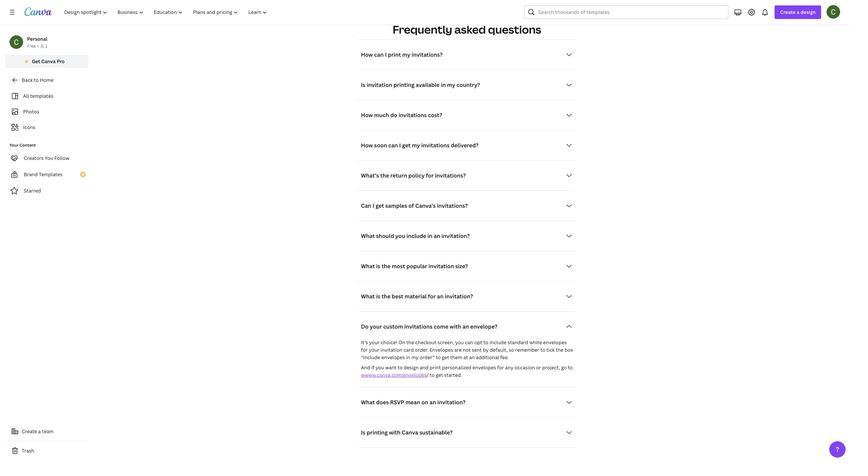 Task type: describe. For each thing, give the bounding box(es) containing it.
do
[[390, 111, 397, 119]]

size?
[[455, 262, 468, 270]]

starred link
[[5, 184, 88, 198]]

get inside and if you want to design and print personalized envelopes for any occasion or project, go to wwww.canva.com/envelopes / to get started.
[[436, 372, 443, 378]]

if
[[371, 364, 374, 371]]

is invitation printing available in my country? button
[[358, 78, 576, 92]]

or
[[536, 364, 541, 371]]

are
[[454, 347, 462, 353]]

any
[[505, 364, 513, 371]]

envelopes inside and if you want to design and print personalized envelopes for any occasion or project, go to wwww.canva.com/envelopes / to get started.
[[473, 364, 496, 371]]

get inside it's your choice! on the checkout screen, you can opt to include standard white envelopes for your invitation card order. envelopes are not sent by default, so remember to tick the box "include envelopes in my order" to get them at an additional fee.
[[442, 354, 449, 361]]

how much do invitations cost? button
[[358, 108, 576, 122]]

how can i print my invitations?
[[361, 51, 443, 58]]

so
[[509, 347, 514, 353]]

on
[[421, 399, 428, 406]]

0 horizontal spatial i
[[373, 202, 374, 209]]

with inside dropdown button
[[450, 323, 461, 330]]

0 vertical spatial envelopes
[[543, 339, 567, 346]]

do your custom invitations come with an envelope? button
[[358, 320, 576, 333]]

it's your choice! on the checkout screen, you can opt to include standard white envelopes for your invitation card order. envelopes are not sent by default, so remember to tick the box "include envelopes in my order" to get them at an additional fee.
[[361, 339, 573, 361]]

content
[[20, 142, 36, 148]]

popular
[[406, 262, 427, 270]]

cost?
[[428, 111, 442, 119]]

your content
[[10, 142, 36, 148]]

creators you follow
[[24, 155, 69, 161]]

card
[[404, 347, 414, 353]]

in for include
[[427, 232, 432, 240]]

canva's
[[415, 202, 436, 209]]

rsvp
[[390, 399, 404, 406]]

envelope?
[[470, 323, 497, 330]]

invitation inside it's your choice! on the checkout screen, you can opt to include standard white envelopes for your invitation card order. envelopes are not sent by default, so remember to tick the box "include envelopes in my order" to get them at an additional fee.
[[381, 347, 402, 353]]

Search search field
[[538, 6, 724, 19]]

design inside dropdown button
[[801, 9, 816, 15]]

icons
[[23, 124, 35, 130]]

templates
[[30, 93, 53, 99]]

white
[[529, 339, 542, 346]]

what is the most popular invitation size?
[[361, 262, 468, 270]]

is for is printing with canva sustainable?
[[361, 429, 365, 436]]

not
[[463, 347, 471, 353]]

an right material
[[437, 293, 444, 300]]

what for what does rsvp mean on an invitation?
[[361, 399, 375, 406]]

box
[[565, 347, 573, 353]]

for right material
[[428, 293, 436, 300]]

follow
[[54, 155, 69, 161]]

sent
[[472, 347, 482, 353]]

invitation inside dropdown button
[[367, 81, 392, 89]]

canva inside "button"
[[41, 58, 56, 65]]

all templates link
[[10, 90, 84, 103]]

what for what is the most popular invitation size?
[[361, 262, 375, 270]]

started.
[[444, 372, 462, 378]]

the up card
[[406, 339, 414, 346]]

should
[[376, 232, 394, 240]]

create for create a team
[[22, 428, 37, 435]]

does
[[376, 399, 389, 406]]

for right policy
[[426, 172, 434, 179]]

include inside dropdown button
[[407, 232, 426, 240]]

pro
[[57, 58, 65, 65]]

you for invitation?
[[395, 232, 405, 240]]

how can i print my invitations? button
[[358, 48, 576, 61]]

on
[[399, 339, 405, 346]]

create a design
[[780, 9, 816, 15]]

get canva pro
[[32, 58, 65, 65]]

what's the return policy for invitations? button
[[358, 169, 576, 182]]

can i get samples of canva's invitations? button
[[358, 199, 576, 213]]

want
[[385, 364, 397, 371]]

frequently asked questions
[[393, 22, 541, 37]]

what for what is the best material for an invitation?
[[361, 293, 375, 300]]

get right can
[[376, 202, 384, 209]]

opt
[[474, 339, 482, 346]]

an inside dropdown button
[[430, 399, 436, 406]]

much
[[374, 111, 389, 119]]

/
[[427, 372, 429, 378]]

a for team
[[38, 428, 41, 435]]

0 horizontal spatial envelopes
[[381, 354, 405, 361]]

the right tick
[[556, 347, 563, 353]]

them
[[450, 354, 462, 361]]

samples
[[385, 202, 407, 209]]

what is the best material for an invitation?
[[361, 293, 473, 300]]

free
[[27, 43, 36, 49]]

christina overa image
[[827, 5, 840, 19]]

what for what should you include in an invitation?
[[361, 232, 375, 240]]

for inside and if you want to design and print personalized envelopes for any occasion or project, go to wwww.canva.com/envelopes / to get started.
[[497, 364, 504, 371]]

1
[[45, 43, 47, 49]]

to right 'back'
[[34, 77, 39, 83]]

2 vertical spatial your
[[369, 347, 379, 353]]

is for best
[[376, 293, 380, 300]]

1 vertical spatial printing
[[367, 429, 388, 436]]

an down canva's
[[434, 232, 440, 240]]

personal
[[27, 36, 47, 42]]

to right want
[[398, 364, 403, 371]]

to right go
[[568, 364, 573, 371]]

available
[[416, 81, 440, 89]]

country?
[[457, 81, 480, 89]]

come
[[434, 323, 448, 330]]

is for is invitation printing available in my country?
[[361, 81, 365, 89]]

what does rsvp mean on an invitation? button
[[358, 396, 576, 409]]

the inside 'what's the return policy for invitations?' dropdown button
[[380, 172, 389, 179]]

photos link
[[10, 105, 84, 118]]

most
[[392, 262, 405, 270]]

invitation inside dropdown button
[[429, 262, 454, 270]]

templates
[[39, 171, 62, 178]]

do
[[361, 323, 369, 330]]

the inside the what is the best material for an invitation? dropdown button
[[382, 293, 390, 300]]

remember
[[515, 347, 539, 353]]

is printing with canva sustainable? button
[[358, 426, 576, 439]]

my up policy
[[412, 142, 420, 149]]

frequently
[[393, 22, 452, 37]]

what does rsvp mean on an invitation?
[[361, 399, 466, 406]]

your for custom
[[370, 323, 382, 330]]

default,
[[490, 347, 508, 353]]

is printing with canva sustainable?
[[361, 429, 453, 436]]

invitations for cost?
[[398, 111, 427, 119]]

1 vertical spatial i
[[399, 142, 401, 149]]

can
[[361, 202, 371, 209]]

create for create a design
[[780, 9, 796, 15]]

1 horizontal spatial printing
[[394, 81, 414, 89]]

free •
[[27, 43, 39, 49]]

mean
[[405, 399, 420, 406]]



Task type: vqa. For each thing, say whether or not it's contained in the screenshot.
BOB BUILDER icon
no



Task type: locate. For each thing, give the bounding box(es) containing it.
2 vertical spatial envelopes
[[473, 364, 496, 371]]

0 vertical spatial your
[[370, 323, 382, 330]]

1 vertical spatial design
[[404, 364, 419, 371]]

2 is from the top
[[361, 429, 365, 436]]

your right do
[[370, 323, 382, 330]]

0 vertical spatial canva
[[41, 58, 56, 65]]

2 vertical spatial invitations
[[404, 323, 432, 330]]

include up default,
[[490, 339, 506, 346]]

1 vertical spatial is
[[376, 293, 380, 300]]

by
[[483, 347, 489, 353]]

0 horizontal spatial a
[[38, 428, 41, 435]]

2 vertical spatial invitation
[[381, 347, 402, 353]]

what is the most popular invitation size? button
[[358, 259, 576, 273]]

go
[[561, 364, 567, 371]]

1 is from the top
[[376, 262, 380, 270]]

0 vertical spatial include
[[407, 232, 426, 240]]

0 vertical spatial i
[[385, 51, 387, 58]]

invitations? for how can i print my invitations?
[[412, 51, 443, 58]]

invitation
[[367, 81, 392, 89], [429, 262, 454, 270], [381, 347, 402, 353]]

0 vertical spatial can
[[374, 51, 384, 58]]

a inside button
[[38, 428, 41, 435]]

1 horizontal spatial create
[[780, 9, 796, 15]]

0 horizontal spatial can
[[374, 51, 384, 58]]

0 vertical spatial printing
[[394, 81, 414, 89]]

1 vertical spatial can
[[388, 142, 398, 149]]

1 vertical spatial a
[[38, 428, 41, 435]]

can inside it's your choice! on the checkout screen, you can opt to include standard white envelopes for your invitation card order. envelopes are not sent by default, so remember to tick the box "include envelopes in my order" to get them at an additional fee.
[[465, 339, 473, 346]]

0 vertical spatial you
[[395, 232, 405, 240]]

to up by
[[483, 339, 488, 346]]

and
[[420, 364, 429, 371]]

get canva pro button
[[5, 55, 88, 68]]

get right soon
[[402, 142, 411, 149]]

invitations? down delivered?
[[435, 172, 466, 179]]

1 vertical spatial invitation
[[429, 262, 454, 270]]

of
[[408, 202, 414, 209]]

for
[[426, 172, 434, 179], [428, 293, 436, 300], [361, 347, 368, 353], [497, 364, 504, 371]]

with down rsvp
[[389, 429, 400, 436]]

an right on
[[430, 399, 436, 406]]

how for how soon can i get my invitations delivered?
[[361, 142, 373, 149]]

envelopes up tick
[[543, 339, 567, 346]]

2 vertical spatial in
[[406, 354, 410, 361]]

is left most
[[376, 262, 380, 270]]

3 how from the top
[[361, 142, 373, 149]]

design left and
[[404, 364, 419, 371]]

1 vertical spatial invitation?
[[445, 293, 473, 300]]

2 vertical spatial can
[[465, 339, 473, 346]]

0 vertical spatial is
[[361, 81, 365, 89]]

invitation?
[[442, 232, 470, 240], [445, 293, 473, 300], [437, 399, 466, 406]]

invitations? inside 'what's the return policy for invitations?' dropdown button
[[435, 172, 466, 179]]

invitation down 'choice!'
[[381, 347, 402, 353]]

you up are
[[455, 339, 464, 346]]

you right if
[[376, 364, 384, 371]]

what should you include in an invitation? button
[[358, 229, 576, 243]]

print
[[388, 51, 401, 58], [430, 364, 441, 371]]

0 horizontal spatial print
[[388, 51, 401, 58]]

0 vertical spatial a
[[797, 9, 799, 15]]

create a team
[[22, 428, 54, 435]]

in down card
[[406, 354, 410, 361]]

back
[[22, 77, 33, 83]]

get
[[32, 58, 40, 65]]

you inside and if you want to design and print personalized envelopes for any occasion or project, go to wwww.canva.com/envelopes / to get started.
[[376, 364, 384, 371]]

you inside it's your choice! on the checkout screen, you can opt to include standard white envelopes for your invitation card order. envelopes are not sent by default, so remember to tick the box "include envelopes in my order" to get them at an additional fee.
[[455, 339, 464, 346]]

1 vertical spatial your
[[369, 339, 380, 346]]

is left best
[[376, 293, 380, 300]]

what inside dropdown button
[[361, 399, 375, 406]]

wwww.canva.com/envelopes
[[361, 372, 427, 378]]

invitations?
[[412, 51, 443, 58], [435, 172, 466, 179], [437, 202, 468, 209]]

policy
[[408, 172, 425, 179]]

how for how can i print my invitations?
[[361, 51, 373, 58]]

back to home
[[22, 77, 54, 83]]

for down it's
[[361, 347, 368, 353]]

printing down does
[[367, 429, 388, 436]]

0 vertical spatial invitation?
[[442, 232, 470, 240]]

1 vertical spatial in
[[427, 232, 432, 240]]

soon
[[374, 142, 387, 149]]

include inside it's your choice! on the checkout screen, you can opt to include standard white envelopes for your invitation card order. envelopes are not sent by default, so remember to tick the box "include envelopes in my order" to get them at an additional fee.
[[490, 339, 506, 346]]

your right it's
[[369, 339, 380, 346]]

1 vertical spatial canva
[[402, 429, 418, 436]]

my down card
[[411, 354, 419, 361]]

1 vertical spatial print
[[430, 364, 441, 371]]

screen,
[[438, 339, 454, 346]]

0 vertical spatial design
[[801, 9, 816, 15]]

0 vertical spatial create
[[780, 9, 796, 15]]

an left 'envelope?'
[[462, 323, 469, 330]]

is for most
[[376, 262, 380, 270]]

how inside the how soon can i get my invitations delivered? dropdown button
[[361, 142, 373, 149]]

1 vertical spatial is
[[361, 429, 365, 436]]

0 horizontal spatial create
[[22, 428, 37, 435]]

my down frequently
[[402, 51, 410, 58]]

all templates
[[23, 93, 53, 99]]

0 vertical spatial invitations
[[398, 111, 427, 119]]

1 horizontal spatial canva
[[402, 429, 418, 436]]

what left most
[[361, 262, 375, 270]]

can i get samples of canva's invitations?
[[361, 202, 468, 209]]

it's
[[361, 339, 368, 346]]

how soon can i get my invitations delivered? button
[[358, 138, 576, 152]]

2 vertical spatial how
[[361, 142, 373, 149]]

an inside it's your choice! on the checkout screen, you can opt to include standard white envelopes for your invitation card order. envelopes are not sent by default, so remember to tick the box "include envelopes in my order" to get them at an additional fee.
[[469, 354, 475, 361]]

2 how from the top
[[361, 111, 373, 119]]

in right "available"
[[441, 81, 446, 89]]

do your custom invitations come with an envelope?
[[361, 323, 497, 330]]

an
[[434, 232, 440, 240], [437, 293, 444, 300], [462, 323, 469, 330], [469, 354, 475, 361], [430, 399, 436, 406]]

invitation? for what should you include in an invitation?
[[442, 232, 470, 240]]

canva left pro
[[41, 58, 56, 65]]

0 vertical spatial in
[[441, 81, 446, 89]]

0 horizontal spatial in
[[406, 354, 410, 361]]

2 horizontal spatial i
[[399, 142, 401, 149]]

1 horizontal spatial include
[[490, 339, 506, 346]]

get right /
[[436, 372, 443, 378]]

to left tick
[[540, 347, 545, 353]]

1 what from the top
[[361, 232, 375, 240]]

i
[[385, 51, 387, 58], [399, 142, 401, 149], [373, 202, 374, 209]]

create inside button
[[22, 428, 37, 435]]

questions
[[488, 22, 541, 37]]

a
[[797, 9, 799, 15], [38, 428, 41, 435]]

to down envelopes
[[436, 354, 441, 361]]

how inside how can i print my invitations? dropdown button
[[361, 51, 373, 58]]

1 is from the top
[[361, 81, 365, 89]]

2 horizontal spatial in
[[441, 81, 446, 89]]

0 horizontal spatial design
[[404, 364, 419, 371]]

with right come
[[450, 323, 461, 330]]

invitation? inside the what should you include in an invitation? dropdown button
[[442, 232, 470, 240]]

1 horizontal spatial design
[[801, 9, 816, 15]]

the left most
[[382, 262, 390, 270]]

in inside dropdown button
[[441, 81, 446, 89]]

all
[[23, 93, 29, 99]]

1 vertical spatial envelopes
[[381, 354, 405, 361]]

a for design
[[797, 9, 799, 15]]

how much do invitations cost?
[[361, 111, 442, 119]]

in inside it's your choice! on the checkout screen, you can opt to include standard white envelopes for your invitation card order. envelopes are not sent by default, so remember to tick the box "include envelopes in my order" to get them at an additional fee.
[[406, 354, 410, 361]]

occasion
[[515, 364, 535, 371]]

brand
[[24, 171, 38, 178]]

my inside dropdown button
[[447, 81, 455, 89]]

invitation? down size?
[[445, 293, 473, 300]]

return
[[390, 172, 407, 179]]

top level navigation element
[[60, 5, 273, 19]]

to right /
[[430, 372, 435, 378]]

project,
[[542, 364, 560, 371]]

print inside and if you want to design and print personalized envelopes for any occasion or project, go to wwww.canva.com/envelopes / to get started.
[[430, 364, 441, 371]]

1 how from the top
[[361, 51, 373, 58]]

invitations? inside 'can i get samples of canva's invitations?' dropdown button
[[437, 202, 468, 209]]

invitations right do
[[398, 111, 427, 119]]

create a design button
[[775, 5, 821, 19]]

a inside dropdown button
[[797, 9, 799, 15]]

what left does
[[361, 399, 375, 406]]

2 is from the top
[[376, 293, 380, 300]]

my inside it's your choice! on the checkout screen, you can opt to include standard white envelopes for your invitation card order. envelopes are not sent by default, so remember to tick the box "include envelopes in my order" to get them at an additional fee.
[[411, 354, 419, 361]]

best
[[392, 293, 403, 300]]

your up the "include
[[369, 347, 379, 353]]

invitation? inside what does rsvp mean on an invitation? dropdown button
[[437, 399, 466, 406]]

create inside dropdown button
[[780, 9, 796, 15]]

photos
[[23, 108, 39, 115]]

personalized
[[442, 364, 471, 371]]

print inside dropdown button
[[388, 51, 401, 58]]

design left christina overa 'image' on the right top of the page
[[801, 9, 816, 15]]

and if you want to design and print personalized envelopes for any occasion or project, go to wwww.canva.com/envelopes / to get started.
[[361, 364, 573, 378]]

brand templates link
[[5, 168, 88, 181]]

you right should
[[395, 232, 405, 240]]

1 horizontal spatial envelopes
[[473, 364, 496, 371]]

4 what from the top
[[361, 399, 375, 406]]

1 horizontal spatial with
[[450, 323, 461, 330]]

None search field
[[525, 5, 729, 19]]

additional
[[476, 354, 499, 361]]

invitation? inside the what is the best material for an invitation? dropdown button
[[445, 293, 473, 300]]

invitations left delivered?
[[421, 142, 450, 149]]

is
[[361, 81, 365, 89], [361, 429, 365, 436]]

0 vertical spatial invitation
[[367, 81, 392, 89]]

0 vertical spatial is
[[376, 262, 380, 270]]

envelopes down the additional
[[473, 364, 496, 371]]

design
[[801, 9, 816, 15], [404, 364, 419, 371]]

you
[[45, 155, 53, 161]]

brand templates
[[24, 171, 62, 178]]

0 vertical spatial how
[[361, 51, 373, 58]]

back to home link
[[5, 73, 88, 87]]

what left should
[[361, 232, 375, 240]]

the left best
[[382, 293, 390, 300]]

what's
[[361, 172, 379, 179]]

icons link
[[10, 121, 84, 134]]

0 vertical spatial invitations?
[[412, 51, 443, 58]]

0 horizontal spatial printing
[[367, 429, 388, 436]]

invitation? up size?
[[442, 232, 470, 240]]

order.
[[415, 347, 428, 353]]

an right at
[[469, 354, 475, 361]]

envelopes up want
[[381, 354, 405, 361]]

in inside dropdown button
[[427, 232, 432, 240]]

1 horizontal spatial in
[[427, 232, 432, 240]]

1 vertical spatial with
[[389, 429, 400, 436]]

0 vertical spatial print
[[388, 51, 401, 58]]

2 horizontal spatial can
[[465, 339, 473, 346]]

in for available
[[441, 81, 446, 89]]

invitation? for what does rsvp mean on an invitation?
[[437, 399, 466, 406]]

2 vertical spatial i
[[373, 202, 374, 209]]

tick
[[546, 347, 555, 353]]

what's the return policy for invitations?
[[361, 172, 466, 179]]

to
[[34, 77, 39, 83], [483, 339, 488, 346], [540, 347, 545, 353], [436, 354, 441, 361], [398, 364, 403, 371], [568, 364, 573, 371], [430, 372, 435, 378]]

the inside what is the most popular invitation size? dropdown button
[[382, 262, 390, 270]]

0 horizontal spatial you
[[376, 364, 384, 371]]

creators
[[24, 155, 44, 161]]

the left return
[[380, 172, 389, 179]]

1 horizontal spatial a
[[797, 9, 799, 15]]

1 vertical spatial create
[[22, 428, 37, 435]]

2 horizontal spatial you
[[455, 339, 464, 346]]

invitation? right on
[[437, 399, 466, 406]]

your
[[370, 323, 382, 330], [369, 339, 380, 346], [369, 347, 379, 353]]

get down envelopes
[[442, 354, 449, 361]]

0 horizontal spatial with
[[389, 429, 400, 436]]

you
[[395, 232, 405, 240], [455, 339, 464, 346], [376, 364, 384, 371]]

create
[[780, 9, 796, 15], [22, 428, 37, 435]]

invitations up checkout
[[404, 323, 432, 330]]

what
[[361, 232, 375, 240], [361, 262, 375, 270], [361, 293, 375, 300], [361, 399, 375, 406]]

invitation up the much
[[367, 81, 392, 89]]

printing left "available"
[[394, 81, 414, 89]]

1 vertical spatial how
[[361, 111, 373, 119]]

invitations? inside how can i print my invitations? dropdown button
[[412, 51, 443, 58]]

invitations? right canva's
[[437, 202, 468, 209]]

in
[[441, 81, 446, 89], [427, 232, 432, 240], [406, 354, 410, 361]]

2 vertical spatial you
[[376, 364, 384, 371]]

get
[[402, 142, 411, 149], [376, 202, 384, 209], [442, 354, 449, 361], [436, 372, 443, 378]]

can
[[374, 51, 384, 58], [388, 142, 398, 149], [465, 339, 473, 346]]

0 horizontal spatial include
[[407, 232, 426, 240]]

design inside and if you want to design and print personalized envelopes for any occasion or project, go to wwww.canva.com/envelopes / to get started.
[[404, 364, 419, 371]]

standard
[[508, 339, 528, 346]]

in down canva's
[[427, 232, 432, 240]]

1 horizontal spatial you
[[395, 232, 405, 240]]

choice!
[[381, 339, 397, 346]]

1 vertical spatial you
[[455, 339, 464, 346]]

1 vertical spatial include
[[490, 339, 506, 346]]

trash link
[[5, 444, 88, 458]]

invitations? down frequently
[[412, 51, 443, 58]]

you for and
[[376, 364, 384, 371]]

how for how much do invitations cost?
[[361, 111, 373, 119]]

you inside dropdown button
[[395, 232, 405, 240]]

3 what from the top
[[361, 293, 375, 300]]

is invitation printing available in my country?
[[361, 81, 480, 89]]

delivered?
[[451, 142, 479, 149]]

invitations? for what's the return policy for invitations?
[[435, 172, 466, 179]]

include up popular
[[407, 232, 426, 240]]

team
[[42, 428, 54, 435]]

with
[[450, 323, 461, 330], [389, 429, 400, 436]]

checkout
[[415, 339, 436, 346]]

invitation left size?
[[429, 262, 454, 270]]

2 vertical spatial invitations?
[[437, 202, 468, 209]]

invitations for come
[[404, 323, 432, 330]]

create a team button
[[5, 425, 88, 439]]

for left any
[[497, 364, 504, 371]]

2 what from the top
[[361, 262, 375, 270]]

with inside dropdown button
[[389, 429, 400, 436]]

1 horizontal spatial i
[[385, 51, 387, 58]]

canva inside dropdown button
[[402, 429, 418, 436]]

how inside how much do invitations cost? dropdown button
[[361, 111, 373, 119]]

•
[[37, 43, 39, 49]]

1 vertical spatial invitations
[[421, 142, 450, 149]]

1 horizontal spatial print
[[430, 364, 441, 371]]

canva left sustainable?
[[402, 429, 418, 436]]

trash
[[22, 448, 34, 454]]

0 horizontal spatial canva
[[41, 58, 56, 65]]

2 horizontal spatial envelopes
[[543, 339, 567, 346]]

order"
[[420, 354, 435, 361]]

your inside dropdown button
[[370, 323, 382, 330]]

my left country?
[[447, 81, 455, 89]]

what left best
[[361, 293, 375, 300]]

1 horizontal spatial can
[[388, 142, 398, 149]]

1 vertical spatial invitations?
[[435, 172, 466, 179]]

your for choice!
[[369, 339, 380, 346]]

for inside it's your choice! on the checkout screen, you can opt to include standard white envelopes for your invitation card order. envelopes are not sent by default, so remember to tick the box "include envelopes in my order" to get them at an additional fee.
[[361, 347, 368, 353]]

0 vertical spatial with
[[450, 323, 461, 330]]

2 vertical spatial invitation?
[[437, 399, 466, 406]]

what should you include in an invitation?
[[361, 232, 470, 240]]

your
[[10, 142, 19, 148]]



